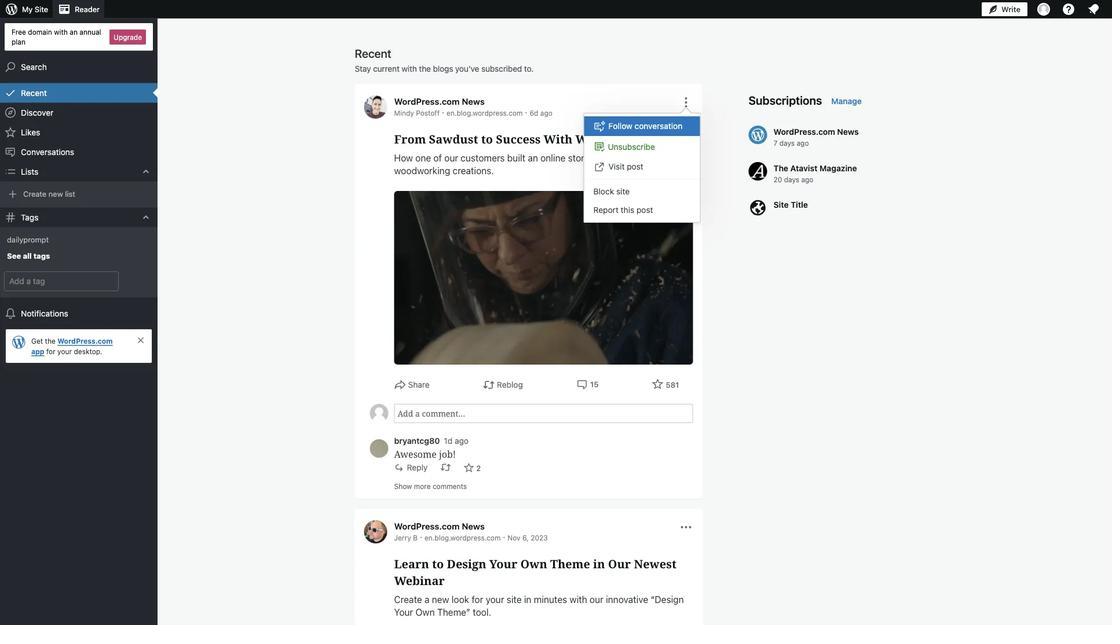 Task type: locate. For each thing, give the bounding box(es) containing it.
1d ago link
[[444, 436, 469, 446]]

2 vertical spatial for
[[472, 595, 483, 606]]

0 vertical spatial post
[[627, 162, 644, 171]]

look
[[452, 595, 469, 606]]

with right minutes
[[570, 595, 587, 606]]

1 vertical spatial in
[[524, 595, 532, 606]]

0 vertical spatial an
[[70, 28, 78, 36]]

your down nov
[[489, 556, 518, 572]]

news for wordpress.com news jerry b · en.blog.wordpress.com · nov 6, 2023
[[462, 522, 485, 532]]

15 button
[[576, 379, 599, 390]]

0 vertical spatial to
[[481, 131, 493, 147]]

toggle menu image for wordpress.com news jerry b · en.blog.wordpress.com · nov 6, 2023
[[679, 521, 693, 535]]

follow conversation button
[[584, 116, 700, 136]]

reply button
[[394, 463, 428, 474]]

online
[[541, 153, 566, 164]]

main content containing from sawdust to success with wordpress.com
[[355, 46, 916, 626]]

wordpress.com news link up postoff
[[394, 96, 485, 107]]

main content
[[355, 46, 916, 626]]

the right the get
[[45, 337, 56, 345]]

1 vertical spatial new
[[432, 595, 449, 606]]

0 horizontal spatial in
[[524, 595, 532, 606]]

0 vertical spatial new
[[49, 189, 63, 198]]

1 vertical spatial days
[[784, 176, 799, 184]]

see all tags link
[[0, 248, 158, 265]]

menu
[[584, 114, 700, 222]]

recent stay current with the blogs you've subscribed to.
[[355, 46, 534, 74]]

1 horizontal spatial for
[[472, 595, 483, 606]]

0 vertical spatial toggle menu image
[[679, 96, 693, 109]]

our inside "from sawdust to success with wordpress.com how one of our customers built an online store for her woodworking creations."
[[444, 153, 458, 164]]

wordpress.com news 7 days ago
[[774, 127, 859, 147]]

see
[[7, 252, 21, 260]]

for left the her
[[592, 153, 603, 164]]

0 vertical spatial the
[[419, 64, 431, 74]]

design
[[447, 556, 486, 572]]

0 horizontal spatial the
[[45, 337, 56, 345]]

1 horizontal spatial own
[[521, 556, 547, 572]]

our right of
[[444, 153, 458, 164]]

own down 2023
[[521, 556, 547, 572]]

wordpress.com inside wordpress.com news mindy postoff · en.blog.wordpress.com · 6d ago
[[394, 96, 460, 107]]

new
[[49, 189, 63, 198], [432, 595, 449, 606]]

·
[[442, 107, 444, 117], [525, 107, 527, 117], [420, 533, 422, 542], [503, 533, 505, 542]]

1 horizontal spatial your
[[486, 595, 504, 606]]

new inside learn to design your own theme in our newest webinar create a new look for your site in minutes with our innovative "design your own theme" tool.
[[432, 595, 449, 606]]

new left list
[[49, 189, 63, 198]]

1 horizontal spatial recent
[[355, 46, 391, 60]]

dismiss image
[[136, 336, 145, 345]]

from sawdust to success with wordpress.com how one of our customers built an online store for her woodworking creations.
[[394, 131, 667, 176]]

from sawdust to success with wordpress.com link
[[394, 131, 693, 148]]

0 horizontal spatial site
[[507, 595, 522, 606]]

site inside my site link
[[35, 5, 48, 14]]

0 horizontal spatial own
[[416, 607, 435, 618]]

2 toggle menu image from the top
[[679, 521, 693, 535]]

your
[[489, 556, 518, 572], [394, 607, 413, 618]]

with inside 'recent stay current with the blogs you've subscribed to.'
[[402, 64, 417, 74]]

wordpress.com app
[[31, 337, 113, 356]]

for inside "from sawdust to success with wordpress.com how one of our customers built an online store for her woodworking creations."
[[592, 153, 603, 164]]

show more comments
[[394, 483, 467, 491]]

your up theme" tool. at the bottom left
[[486, 595, 504, 606]]

awesome
[[394, 448, 437, 461]]

wordpress.com up the desktop.
[[57, 337, 113, 345]]

toggle menu image
[[679, 96, 693, 109], [679, 521, 693, 535]]

· left 6d
[[525, 107, 527, 117]]

to inside learn to design your own theme in our newest webinar create a new look for your site in minutes with our innovative "design your own theme" tool.
[[432, 556, 444, 572]]

for right look
[[472, 595, 483, 606]]

bryantcg80 1d ago
[[394, 436, 469, 446]]

atavist
[[791, 163, 818, 173]]

notifications
[[21, 309, 68, 319]]

wordpress.com for wordpress.com news jerry b · en.blog.wordpress.com · nov 6, 2023
[[394, 522, 460, 532]]

0 horizontal spatial an
[[70, 28, 78, 36]]

0 horizontal spatial site
[[35, 5, 48, 14]]

jerry b image
[[364, 521, 387, 544]]

wordpress.com inside wordpress.com app
[[57, 337, 113, 345]]

1 vertical spatial to
[[432, 556, 444, 572]]

manage link
[[831, 96, 862, 107]]

1 vertical spatial an
[[528, 153, 538, 164]]

for inside learn to design your own theme in our newest webinar create a new look for your site in minutes with our innovative "design your own theme" tool.
[[472, 595, 483, 606]]

1 toggle menu image from the top
[[679, 96, 693, 109]]

recent inside 'recent stay current with the blogs you've subscribed to.'
[[355, 46, 391, 60]]

site up report this post
[[616, 187, 630, 196]]

wordpress.com news link up b
[[394, 522, 485, 532]]

1d
[[444, 436, 453, 446]]

nov
[[508, 534, 521, 542]]

your inside learn to design your own theme in our newest webinar create a new look for your site in minutes with our innovative "design your own theme" tool.
[[486, 595, 504, 606]]

get
[[31, 337, 43, 345]]

0 horizontal spatial to
[[432, 556, 444, 572]]

site right my
[[35, 5, 48, 14]]

for down get the
[[46, 348, 55, 356]]

one
[[415, 153, 431, 164]]

wordpress.com for wordpress.com app
[[57, 337, 113, 345]]

1 horizontal spatial an
[[528, 153, 538, 164]]

upgrade
[[114, 33, 142, 41]]

en.blog.wordpress.com inside wordpress.com news mindy postoff · en.blog.wordpress.com · 6d ago
[[447, 109, 523, 117]]

en.blog.wordpress.com up design
[[425, 534, 501, 542]]

0 vertical spatial for
[[592, 153, 603, 164]]

0 vertical spatial site
[[35, 5, 48, 14]]

0 horizontal spatial for
[[46, 348, 55, 356]]

en.blog.wordpress.com up sawdust
[[447, 109, 523, 117]]

wordpress.com for wordpress.com news mindy postoff · en.blog.wordpress.com · 6d ago
[[394, 96, 460, 107]]

1 horizontal spatial our
[[590, 595, 604, 606]]

1 horizontal spatial the
[[419, 64, 431, 74]]

more
[[414, 483, 431, 491]]

for
[[592, 153, 603, 164], [46, 348, 55, 356], [472, 595, 483, 606]]

1 horizontal spatial your
[[489, 556, 518, 572]]

wordpress.com up postoff
[[394, 96, 460, 107]]

en.blog.wordpress.com for wordpress.com news mindy postoff · en.blog.wordpress.com · 6d ago
[[447, 109, 523, 117]]

add group
[[0, 270, 158, 293]]

news down 'you've'
[[462, 96, 485, 107]]

new right a
[[432, 595, 449, 606]]

free
[[12, 28, 26, 36]]

recent up stay
[[355, 46, 391, 60]]

ago right 6d
[[540, 109, 553, 117]]

news inside "wordpress.com news 7 days ago"
[[837, 127, 859, 136]]

1 vertical spatial site
[[774, 200, 789, 209]]

block
[[593, 187, 614, 196]]

the inside 'recent stay current with the blogs you've subscribed to.'
[[419, 64, 431, 74]]

a
[[425, 595, 430, 606]]

add
[[130, 277, 144, 286]]

1 vertical spatial with
[[402, 64, 417, 74]]

0 vertical spatial wordpress.com news link
[[394, 96, 485, 107]]

recent for recent
[[21, 88, 47, 98]]

wordpress.com down the follow
[[576, 131, 667, 147]]

in left our
[[593, 556, 605, 572]]

how
[[394, 153, 413, 164]]

news inside wordpress.com news jerry b · en.blog.wordpress.com · nov 6, 2023
[[462, 522, 485, 532]]

1 vertical spatial post
[[637, 205, 653, 215]]

581 button
[[652, 379, 679, 392]]

recent for recent stay current with the blogs you've subscribed to.
[[355, 46, 391, 60]]

an right built on the left
[[528, 153, 538, 164]]

own down a
[[416, 607, 435, 618]]

en.blog.wordpress.com link up sawdust
[[447, 109, 523, 117]]

an
[[70, 28, 78, 36], [528, 153, 538, 164]]

site inside button
[[616, 187, 630, 196]]

0 horizontal spatial recent
[[21, 88, 47, 98]]

1 vertical spatial your
[[486, 595, 504, 606]]

post
[[627, 162, 644, 171], [637, 205, 653, 215]]

discover link
[[0, 103, 158, 123]]

1 horizontal spatial new
[[432, 595, 449, 606]]

to up customers
[[481, 131, 493, 147]]

with right current at the top left
[[402, 64, 417, 74]]

1 vertical spatial your
[[394, 607, 413, 618]]

an left annual
[[70, 28, 78, 36]]

mindy
[[394, 109, 414, 117]]

en.blog.wordpress.com link up design
[[425, 534, 501, 542]]

1 horizontal spatial site
[[616, 187, 630, 196]]

my site
[[22, 5, 48, 14]]

0 horizontal spatial our
[[444, 153, 458, 164]]

menu containing follow conversation
[[584, 114, 700, 222]]

domain
[[28, 28, 52, 36]]

wordpress.com inside "wordpress.com news 7 days ago"
[[774, 127, 835, 136]]

ago inside 'the atavist magazine 20 days ago'
[[801, 176, 814, 184]]

post inside button
[[637, 205, 653, 215]]

write
[[1002, 5, 1021, 14]]

newest
[[634, 556, 677, 572]]

jerry b link
[[394, 534, 418, 542]]

1 vertical spatial en.blog.wordpress.com
[[425, 534, 501, 542]]

0 vertical spatial your
[[489, 556, 518, 572]]

2 wordpress.com news link from the top
[[394, 522, 485, 532]]

1 wordpress.com news link from the top
[[394, 96, 485, 107]]

2 vertical spatial with
[[570, 595, 587, 606]]

the left blogs
[[419, 64, 431, 74]]

reblog button
[[483, 379, 523, 392]]

dailyprompt link
[[0, 231, 158, 248]]

tooltip
[[578, 107, 701, 223]]

recent up discover
[[21, 88, 47, 98]]

visit post button
[[584, 157, 700, 177]]

lists link
[[0, 162, 158, 182]]

1 vertical spatial recent
[[21, 88, 47, 98]]

our left innovative
[[590, 595, 604, 606]]

0 vertical spatial site
[[616, 187, 630, 196]]

nov 6, 2023 link
[[508, 534, 548, 542]]

show
[[394, 483, 412, 491]]

visit post
[[609, 162, 644, 171]]

ago up atavist
[[797, 139, 809, 147]]

en.blog.wordpress.com inside wordpress.com news jerry b · en.blog.wordpress.com · nov 6, 2023
[[425, 534, 501, 542]]

reader link
[[53, 0, 104, 19]]

with
[[54, 28, 68, 36], [402, 64, 417, 74], [570, 595, 587, 606]]

innovative
[[606, 595, 648, 606]]

for your desktop.
[[44, 348, 102, 356]]

1 horizontal spatial create
[[394, 595, 422, 606]]

2 vertical spatial news
[[462, 522, 485, 532]]

my profile image
[[1038, 3, 1050, 16]]

site inside learn to design your own theme in our newest webinar create a new look for your site in minutes with our innovative "design your own theme" tool.
[[507, 595, 522, 606]]

you've
[[455, 64, 479, 74]]

1 horizontal spatial site
[[774, 200, 789, 209]]

news down manage link
[[837, 127, 859, 136]]

news inside wordpress.com news mindy postoff · en.blog.wordpress.com · 6d ago
[[462, 96, 485, 107]]

en.blog.wordpress.com link
[[447, 109, 523, 117], [425, 534, 501, 542]]

0 horizontal spatial with
[[54, 28, 68, 36]]

wordpress.com up b
[[394, 522, 460, 532]]

wordpress.com up 7
[[774, 127, 835, 136]]

site title link
[[749, 199, 905, 218]]

1 vertical spatial for
[[46, 348, 55, 356]]

from
[[394, 131, 426, 147]]

days right 7
[[780, 139, 795, 147]]

plan
[[12, 38, 25, 46]]

1 vertical spatial en.blog.wordpress.com link
[[425, 534, 501, 542]]

581
[[666, 380, 679, 389]]

2 horizontal spatial for
[[592, 153, 603, 164]]

0 vertical spatial en.blog.wordpress.com link
[[447, 109, 523, 117]]

keyboard_arrow_down image
[[140, 212, 152, 223]]

wordpress.com inside "from sawdust to success with wordpress.com how one of our customers built an online store for her woodworking creations."
[[576, 131, 667, 147]]

to inside "from sawdust to success with wordpress.com how one of our customers built an online store for her woodworking creations."
[[481, 131, 493, 147]]

0 vertical spatial days
[[780, 139, 795, 147]]

create left a
[[394, 595, 422, 606]]

1 vertical spatial site
[[507, 595, 522, 606]]

en.blog.wordpress.com
[[447, 109, 523, 117], [425, 534, 501, 542]]

group
[[370, 404, 693, 423]]

create down lists
[[23, 189, 46, 198]]

with right domain
[[54, 28, 68, 36]]

1 vertical spatial create
[[394, 595, 422, 606]]

in left minutes
[[524, 595, 532, 606]]

1 vertical spatial wordpress.com news link
[[394, 522, 485, 532]]

block site button
[[584, 182, 700, 201]]

wordpress.com inside wordpress.com news jerry b · en.blog.wordpress.com · nov 6, 2023
[[394, 522, 460, 532]]

job!
[[439, 448, 456, 461]]

reblog image
[[440, 463, 451, 473]]

site left title
[[774, 200, 789, 209]]

wordpress.com news link
[[394, 96, 485, 107], [394, 522, 485, 532]]

0 vertical spatial en.blog.wordpress.com
[[447, 109, 523, 117]]

0 vertical spatial with
[[54, 28, 68, 36]]

0 horizontal spatial your
[[57, 348, 72, 356]]

to up 'webinar'
[[432, 556, 444, 572]]

ago
[[540, 109, 553, 117], [797, 139, 809, 147], [801, 176, 814, 184], [455, 436, 469, 446]]

your down 'webinar'
[[394, 607, 413, 618]]

conversations link
[[0, 142, 158, 162]]

0 horizontal spatial create
[[23, 189, 46, 198]]

site left minutes
[[507, 595, 522, 606]]

create
[[23, 189, 46, 198], [394, 595, 422, 606]]

1 horizontal spatial with
[[402, 64, 417, 74]]

post right this
[[637, 205, 653, 215]]

1 horizontal spatial to
[[481, 131, 493, 147]]

0 vertical spatial news
[[462, 96, 485, 107]]

days right 20
[[784, 176, 799, 184]]

1 vertical spatial news
[[837, 127, 859, 136]]

to
[[481, 131, 493, 147], [432, 556, 444, 572]]

1 vertical spatial toggle menu image
[[679, 521, 693, 535]]

0 vertical spatial recent
[[355, 46, 391, 60]]

with inside learn to design your own theme in our newest webinar create a new look for your site in minutes with our innovative "design your own theme" tool.
[[570, 595, 587, 606]]

Add a comment… text field
[[394, 404, 693, 423]]

bryantcg80 image
[[370, 440, 388, 458]]

our
[[444, 153, 458, 164], [590, 595, 604, 606]]

0 horizontal spatial new
[[49, 189, 63, 198]]

the
[[774, 163, 788, 173]]

en.blog.wordpress.com for wordpress.com news jerry b · en.blog.wordpress.com · nov 6, 2023
[[425, 534, 501, 542]]

create new list link
[[0, 186, 158, 203]]

1 horizontal spatial in
[[593, 556, 605, 572]]

learn to design your own theme in our newest webinar link
[[394, 556, 693, 590]]

post right the visit
[[627, 162, 644, 171]]

1 vertical spatial our
[[590, 595, 604, 606]]

ago down atavist
[[801, 176, 814, 184]]

your down get the
[[57, 348, 72, 356]]

of
[[434, 153, 442, 164]]

news up design
[[462, 522, 485, 532]]

menu inside tooltip
[[584, 114, 700, 222]]

0 vertical spatial our
[[444, 153, 458, 164]]

en.blog.wordpress.com link for wordpress.com news mindy postoff · en.blog.wordpress.com · 6d ago
[[447, 109, 523, 117]]

2 horizontal spatial with
[[570, 595, 587, 606]]



Task type: vqa. For each thing, say whether or not it's contained in the screenshot.
'Pages'
no



Task type: describe. For each thing, give the bounding box(es) containing it.
write link
[[982, 0, 1028, 19]]

blogs
[[433, 64, 453, 74]]

unsubscribe
[[608, 142, 655, 151]]

help image
[[1062, 2, 1076, 16]]

likes
[[21, 127, 40, 137]]

0 vertical spatial own
[[521, 556, 547, 572]]

unsubscribe button
[[584, 136, 700, 157]]

site inside site title link
[[774, 200, 789, 209]]

with inside free domain with an annual plan
[[54, 28, 68, 36]]

likes link
[[0, 123, 158, 142]]

Add a tag text field
[[5, 272, 118, 291]]

· left nov
[[503, 533, 505, 542]]

search
[[21, 62, 47, 72]]

tags link
[[0, 208, 158, 227]]

follow
[[609, 121, 632, 131]]

her
[[606, 153, 620, 164]]

reblog
[[497, 380, 523, 390]]

my site link
[[0, 0, 53, 19]]

an inside free domain with an annual plan
[[70, 28, 78, 36]]

dailyprompt
[[7, 235, 49, 244]]

manage
[[831, 96, 862, 106]]

· right b
[[420, 533, 422, 542]]

wordpress.com for wordpress.com news 7 days ago
[[774, 127, 835, 136]]

tags
[[21, 213, 38, 222]]

conversation
[[635, 121, 683, 131]]

0 vertical spatial your
[[57, 348, 72, 356]]

0 horizontal spatial your
[[394, 607, 413, 618]]

share
[[408, 380, 430, 390]]

an inside "from sawdust to success with wordpress.com how one of our customers built an online store for her woodworking creations."
[[528, 153, 538, 164]]

6d ago link
[[530, 109, 553, 117]]

success
[[496, 131, 541, 147]]

wordpress.com news jerry b · en.blog.wordpress.com · nov 6, 2023
[[394, 522, 548, 542]]

learn to design your own theme in our newest webinar create a new look for your site in minutes with our innovative "design your own theme" tool.
[[394, 556, 684, 618]]

create inside learn to design your own theme in our newest webinar create a new look for your site in minutes with our innovative "design your own theme" tool.
[[394, 595, 422, 606]]

the atavist magazine 20 days ago
[[774, 163, 857, 184]]

manage your notifications image
[[1087, 2, 1101, 16]]

2023
[[531, 534, 548, 542]]

"design
[[651, 595, 684, 606]]

report this post button
[[584, 201, 700, 220]]

news for wordpress.com news mindy postoff · en.blog.wordpress.com · 6d ago
[[462, 96, 485, 107]]

post inside button
[[627, 162, 644, 171]]

lists
[[21, 167, 38, 176]]

built
[[507, 153, 526, 164]]

list
[[65, 189, 75, 198]]

search link
[[0, 57, 158, 77]]

stay
[[355, 64, 371, 74]]

1 vertical spatial own
[[416, 607, 435, 618]]

tooltip containing follow conversation
[[578, 107, 701, 223]]

b
[[413, 534, 418, 542]]

days inside 'the atavist magazine 20 days ago'
[[784, 176, 799, 184]]

sawdust
[[429, 131, 478, 147]]

report this post
[[593, 205, 653, 215]]

our
[[608, 556, 631, 572]]

ago inside "wordpress.com news 7 days ago"
[[797, 139, 809, 147]]

ago inside wordpress.com news mindy postoff · en.blog.wordpress.com · 6d ago
[[540, 109, 553, 117]]

customers
[[461, 153, 505, 164]]

2
[[476, 464, 481, 473]]

notifications link
[[0, 304, 158, 324]]

en.blog.wordpress.com link for wordpress.com news jerry b · en.blog.wordpress.com · nov 6, 2023
[[425, 534, 501, 542]]

add button
[[123, 272, 151, 291]]

this
[[621, 205, 634, 215]]

theme
[[550, 556, 590, 572]]

recent link
[[0, 83, 158, 103]]

block site
[[593, 187, 630, 196]]

store
[[568, 153, 589, 164]]

desktop.
[[74, 348, 102, 356]]

0 vertical spatial create
[[23, 189, 46, 198]]

toggle menu image for wordpress.com news mindy postoff · en.blog.wordpress.com · 6d ago
[[679, 96, 693, 109]]

mindy postoff image
[[364, 96, 387, 119]]

tags
[[34, 252, 50, 260]]

our inside learn to design your own theme in our newest webinar create a new look for your site in minutes with our innovative "design your own theme" tool.
[[590, 595, 604, 606]]

1 vertical spatial the
[[45, 337, 56, 345]]

webinar
[[394, 573, 445, 589]]

ago right 1d
[[455, 436, 469, 446]]

bob builder image
[[370, 404, 388, 423]]

wordpress.com news link for wordpress.com news jerry b · en.blog.wordpress.com · nov 6, 2023
[[394, 522, 485, 532]]

7
[[774, 139, 778, 147]]

6,
[[522, 534, 529, 542]]

subscribed to.
[[481, 64, 534, 74]]

show more comments button
[[394, 479, 467, 494]]

reply
[[407, 463, 428, 473]]

report
[[593, 205, 619, 215]]

wordpress.com news link for wordpress.com news mindy postoff · en.blog.wordpress.com · 6d ago
[[394, 96, 485, 107]]

all
[[23, 252, 32, 260]]

· right postoff
[[442, 107, 444, 117]]

turn this comment into its own post button
[[440, 463, 451, 473]]

magazine
[[820, 163, 857, 173]]

my
[[22, 5, 33, 14]]

news for wordpress.com news 7 days ago
[[837, 127, 859, 136]]

20
[[774, 176, 782, 184]]

keyboard_arrow_down image
[[140, 166, 152, 178]]

jerry
[[394, 534, 411, 542]]

0 vertical spatial in
[[593, 556, 605, 572]]

days inside "wordpress.com news 7 days ago"
[[780, 139, 795, 147]]

annual
[[80, 28, 101, 36]]

comments
[[433, 483, 467, 491]]

site title
[[774, 200, 808, 209]]

share button
[[394, 379, 430, 392]]

visit
[[609, 162, 625, 171]]

see all tags
[[7, 252, 50, 260]]

bryantcg80
[[394, 436, 440, 446]]



